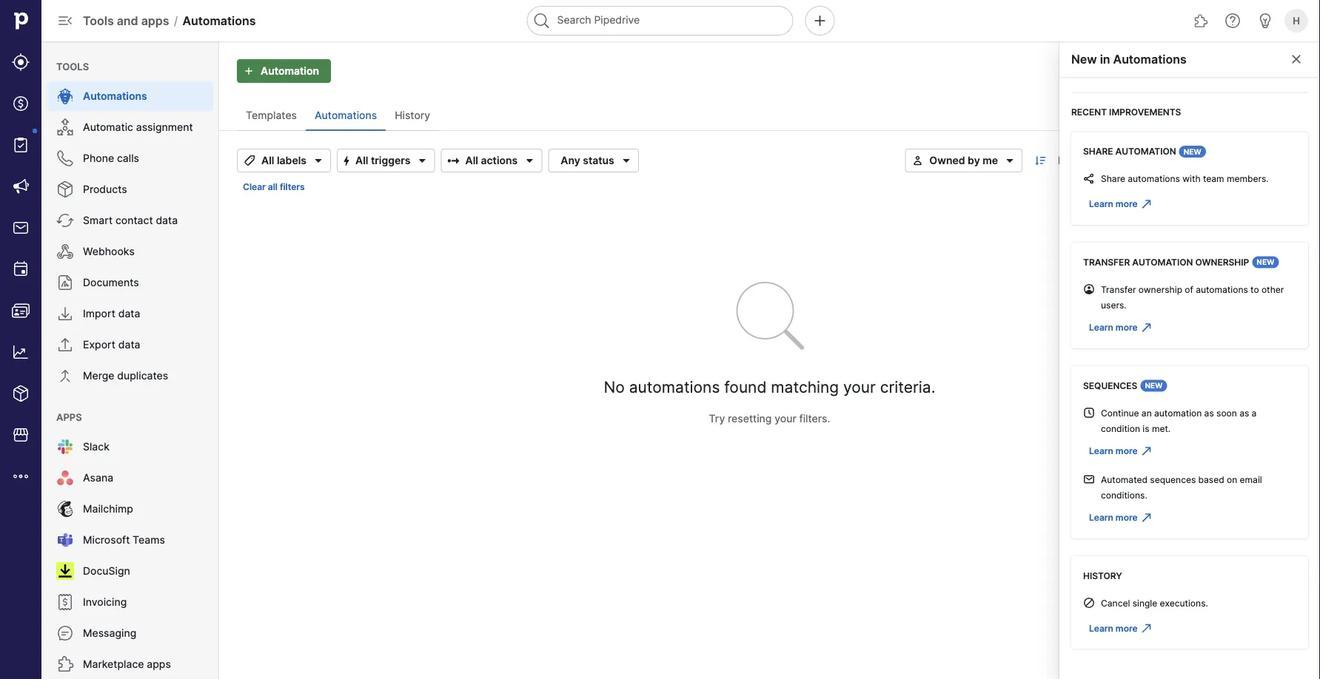 Task type: describe. For each thing, give the bounding box(es) containing it.
close image
[[1288, 53, 1306, 65]]

is
[[1143, 424, 1150, 435]]

no automations found matching your criteria.
[[604, 378, 936, 397]]

automatic assignment
[[83, 121, 193, 134]]

phone calls
[[83, 152, 139, 165]]

quick add image
[[811, 12, 829, 30]]

home image
[[10, 10, 32, 32]]

email
[[1240, 475, 1262, 486]]

all triggers button
[[337, 149, 435, 173]]

0 vertical spatial your
[[844, 378, 876, 397]]

color undefined image for webhooks
[[56, 243, 74, 261]]

any
[[561, 154, 580, 167]]

import data
[[83, 308, 140, 320]]

apps
[[56, 412, 82, 423]]

0 vertical spatial apps
[[141, 13, 169, 28]]

products link
[[47, 175, 213, 204]]

assignment
[[136, 121, 193, 134]]

export
[[83, 339, 115, 351]]

updated
[[1082, 154, 1124, 167]]

merge duplicates
[[83, 370, 168, 382]]

and
[[117, 13, 138, 28]]

a
[[1252, 408, 1257, 419]]

cancel single executions.
[[1101, 599, 1208, 609]]

automation button
[[237, 59, 331, 83]]

with
[[1183, 174, 1201, 185]]

color undefined image for slack
[[56, 438, 74, 456]]

new left in
[[1072, 52, 1097, 66]]

all labels
[[261, 154, 307, 167]]

import data link
[[47, 299, 213, 329]]

more for an
[[1116, 447, 1138, 457]]

menu containing automations
[[41, 41, 219, 680]]

color primary image inside all labels button
[[241, 155, 258, 167]]

marketplace image
[[12, 427, 30, 444]]

learn more link for share automations with team members.
[[1083, 196, 1156, 214]]

color primary image inside 'learn more' button
[[1173, 65, 1191, 77]]

criteria.
[[880, 378, 936, 397]]

filters
[[280, 182, 305, 193]]

documents link
[[47, 268, 213, 298]]

share automations with team members.
[[1101, 174, 1269, 185]]

labels
[[277, 154, 307, 167]]

new inside share automation new
[[1184, 148, 1202, 157]]

continue
[[1101, 408, 1139, 419]]

marketplace apps link
[[47, 650, 213, 680]]

clear
[[243, 182, 266, 193]]

export data
[[83, 339, 140, 351]]

Search automations text field
[[1154, 149, 1303, 173]]

sequences new
[[1083, 381, 1163, 392]]

2 as from the left
[[1240, 408, 1250, 419]]

automations link
[[47, 81, 213, 111]]

color undefined image for invoicing
[[56, 594, 74, 612]]

transfer ownership of automations to other users.
[[1101, 285, 1284, 311]]

color undefined image for smart contact data
[[56, 212, 74, 230]]

messaging link
[[47, 619, 213, 649]]

deals image
[[12, 95, 30, 113]]

automations for no automations found matching your criteria.
[[629, 378, 720, 397]]

transfer automation ownership new
[[1083, 257, 1275, 268]]

quick help image
[[1224, 12, 1242, 30]]

improvements
[[1109, 107, 1181, 118]]

all triggers
[[355, 154, 411, 167]]

automatic
[[83, 121, 133, 134]]

tools for tools
[[56, 61, 89, 72]]

learn for continue
[[1089, 447, 1114, 457]]

condition
[[1101, 424, 1140, 435]]

color undefined image for phone calls
[[56, 150, 74, 167]]

phone calls link
[[47, 144, 213, 173]]

learn more link for cancel single executions.
[[1083, 621, 1156, 638]]

in
[[1100, 52, 1110, 66]]

team
[[1203, 174, 1225, 185]]

color primary image inside 'learn more' button
[[1093, 65, 1111, 77]]

duplicates
[[117, 370, 168, 382]]

to
[[1251, 285, 1259, 295]]

color primary image down the share automations with team members.
[[1141, 199, 1153, 211]]

color undefined image for asana
[[56, 469, 74, 487]]

learn for transfer
[[1089, 323, 1114, 334]]

new in automations
[[1072, 52, 1187, 66]]

products image
[[12, 385, 30, 403]]

color undefined image for automatic assignment
[[56, 118, 74, 136]]

more for sequences
[[1116, 513, 1138, 524]]

0 vertical spatial history
[[395, 109, 430, 122]]

color primary image down last updated
[[1083, 173, 1095, 185]]

more image
[[12, 468, 30, 486]]

microsoft teams
[[83, 534, 165, 547]]

products
[[83, 183, 127, 196]]

Search Pipedrive field
[[527, 6, 793, 36]]

other
[[1262, 285, 1284, 295]]

color undefined image for microsoft teams
[[56, 532, 74, 549]]

sequences
[[1150, 475, 1196, 486]]

invoicing link
[[47, 588, 213, 618]]

share for share automations with team members.
[[1101, 174, 1126, 185]]

what's
[[1224, 65, 1258, 77]]

merge
[[83, 370, 114, 382]]

color undefined image for messaging
[[56, 625, 74, 643]]

docusign
[[83, 565, 130, 578]]

new inside transfer automation ownership new
[[1257, 258, 1275, 267]]

0 vertical spatial data
[[156, 214, 178, 227]]

clear all filters button
[[237, 178, 311, 196]]

invoicing
[[83, 596, 127, 609]]

last updated
[[1058, 154, 1124, 167]]

0 horizontal spatial your
[[775, 413, 797, 425]]

no
[[604, 378, 625, 397]]

automations inside section
[[1113, 52, 1187, 66]]

automated
[[1101, 475, 1148, 486]]

teams
[[133, 534, 165, 547]]

automation inside continue an automation as soon as a condition is met.
[[1154, 408, 1202, 419]]

color undefined image up "campaigns" icon
[[12, 136, 30, 154]]

messaging
[[83, 628, 136, 640]]

color primary image inside all actions button
[[445, 155, 462, 167]]

tools for tools and apps / automations
[[83, 13, 114, 28]]

color undefined image for automations
[[56, 87, 74, 105]]

conditions.
[[1101, 491, 1148, 501]]

webhooks
[[83, 245, 135, 258]]

smart
[[83, 214, 113, 227]]

learn for automated
[[1089, 513, 1114, 524]]

automations for share automations with team members.
[[1128, 174, 1180, 185]]

single
[[1133, 599, 1158, 609]]

all for all actions
[[465, 154, 478, 167]]

automations right /
[[182, 13, 256, 28]]

transfer for transfer automation ownership new
[[1083, 257, 1130, 268]]



Task type: locate. For each thing, give the bounding box(es) containing it.
cancel
[[1101, 599, 1130, 609]]

1 vertical spatial data
[[118, 308, 140, 320]]

activities image
[[12, 261, 30, 278]]

automation for automations
[[1116, 147, 1177, 157]]

2 all from the left
[[355, 154, 368, 167]]

new up the with
[[1184, 148, 1202, 157]]

h button
[[1282, 6, 1311, 36]]

insights image
[[12, 344, 30, 361]]

color undefined image inside the export data "link"
[[56, 336, 74, 354]]

all actions
[[465, 154, 518, 167]]

automation up met.
[[1154, 408, 1202, 419]]

color primary image inside the all triggers "button"
[[414, 152, 431, 170]]

mailchimp
[[83, 503, 133, 516]]

learn
[[1114, 65, 1142, 77], [1089, 199, 1114, 210], [1089, 323, 1114, 334], [1089, 447, 1114, 457], [1089, 513, 1114, 524], [1089, 624, 1114, 635]]

learn more link for transfer ownership of automations to other users.
[[1083, 320, 1156, 337]]

any status
[[561, 154, 614, 167]]

status
[[583, 154, 614, 167]]

leads image
[[12, 53, 30, 71]]

color primary image right status
[[617, 155, 635, 167]]

learn down users.
[[1089, 323, 1114, 334]]

learn more link down users.
[[1083, 320, 1156, 337]]

tools down menu toggle image
[[56, 61, 89, 72]]

data for export data
[[118, 339, 140, 351]]

learn more link for continue an automation as soon as a condition is met.
[[1083, 443, 1156, 461]]

tools and apps / automations
[[83, 13, 256, 28]]

learn down last updated button
[[1089, 199, 1114, 210]]

color undefined image left mailchimp
[[56, 501, 74, 518]]

triggers
[[371, 154, 411, 167]]

history
[[395, 109, 430, 122], [1083, 571, 1122, 582]]

all for all labels
[[261, 154, 274, 167]]

all labels button
[[237, 149, 331, 173]]

1 horizontal spatial your
[[844, 378, 876, 397]]

1 vertical spatial transfer
[[1101, 285, 1136, 295]]

new up other
[[1257, 258, 1275, 267]]

color undefined image inside phone calls link
[[56, 150, 74, 167]]

contact
[[115, 214, 153, 227]]

1 horizontal spatial history
[[1083, 571, 1122, 582]]

new up "an"
[[1145, 382, 1163, 391]]

more for ownership
[[1116, 323, 1138, 334]]

learn more
[[1114, 65, 1170, 77], [1089, 199, 1138, 210], [1089, 323, 1138, 334], [1089, 447, 1138, 457], [1089, 513, 1138, 524], [1089, 624, 1138, 635]]

0 horizontal spatial as
[[1205, 408, 1214, 419]]

learn down 'cancel'
[[1089, 624, 1114, 635]]

as left the 'soon' in the right of the page
[[1205, 408, 1214, 419]]

1 color undefined image from the top
[[56, 150, 74, 167]]

automations up all triggers
[[315, 109, 377, 122]]

color undefined image inside 'documents' link
[[56, 274, 74, 292]]

share right last
[[1083, 147, 1113, 157]]

learn down "condition"
[[1089, 447, 1114, 457]]

documents
[[83, 277, 139, 289]]

owned by me
[[930, 154, 998, 167]]

more down users.
[[1116, 323, 1138, 334]]

on
[[1227, 475, 1238, 486]]

automated sequences based on email conditions.
[[1101, 475, 1262, 501]]

3 all from the left
[[465, 154, 478, 167]]

1 learn more link from the top
[[1083, 196, 1156, 214]]

met.
[[1152, 424, 1171, 435]]

color primary image inside all labels button
[[310, 155, 327, 167]]

1 vertical spatial share
[[1101, 174, 1126, 185]]

1 vertical spatial apps
[[147, 659, 171, 671]]

new
[[1072, 52, 1097, 66], [1184, 148, 1202, 157], [1257, 258, 1275, 267], [1145, 382, 1163, 391]]

ownership left of
[[1139, 285, 1183, 295]]

8 color undefined image from the top
[[56, 532, 74, 549]]

learn more link down updated
[[1083, 196, 1156, 214]]

color primary image inside owned by me popup button
[[912, 155, 924, 167]]

0 horizontal spatial history
[[395, 109, 430, 122]]

color primary image down "transfer ownership of automations to other users."
[[1141, 323, 1153, 334]]

automations
[[1128, 174, 1180, 185], [1196, 285, 1248, 295], [629, 378, 720, 397]]

2 horizontal spatial all
[[465, 154, 478, 167]]

0 horizontal spatial ownership
[[1139, 285, 1183, 295]]

all inside all labels button
[[261, 154, 274, 167]]

last updated button
[[1052, 149, 1148, 173]]

more for single
[[1116, 624, 1138, 635]]

learn more down "condition"
[[1089, 447, 1138, 457]]

based
[[1199, 475, 1225, 486]]

automations up try
[[629, 378, 720, 397]]

tools inside menu
[[56, 61, 89, 72]]

actions
[[481, 154, 518, 167]]

all actions button
[[441, 149, 542, 173]]

color undefined image for merge duplicates
[[56, 367, 74, 385]]

transfer
[[1083, 257, 1130, 268], [1101, 285, 1136, 295]]

0 horizontal spatial all
[[261, 154, 274, 167]]

more
[[1145, 65, 1170, 77], [1116, 199, 1138, 210], [1116, 323, 1138, 334], [1116, 447, 1138, 457], [1116, 513, 1138, 524], [1116, 624, 1138, 635]]

more down updated
[[1116, 199, 1138, 210]]

data right the contact
[[156, 214, 178, 227]]

color undefined image for mailchimp
[[56, 501, 74, 518]]

10 color undefined image from the top
[[56, 656, 74, 674]]

learn more for continue
[[1089, 447, 1138, 457]]

color undefined image inside invoicing link
[[56, 594, 74, 612]]

share
[[1083, 147, 1113, 157], [1101, 174, 1126, 185]]

automation
[[261, 65, 319, 77]]

learn more link down conditions.
[[1083, 510, 1156, 528]]

5 learn more link from the top
[[1083, 621, 1156, 638]]

automations up automatic
[[83, 90, 147, 103]]

members.
[[1227, 174, 1269, 185]]

import
[[83, 308, 115, 320]]

of
[[1185, 285, 1194, 295]]

color undefined image inside products link
[[56, 181, 74, 198]]

apps down the messaging link at the left bottom of the page
[[147, 659, 171, 671]]

color undefined image
[[56, 150, 74, 167], [56, 181, 74, 198], [56, 212, 74, 230], [56, 305, 74, 323], [56, 336, 74, 354], [56, 367, 74, 385], [56, 438, 74, 456], [56, 532, 74, 549], [56, 594, 74, 612], [56, 656, 74, 674]]

0 vertical spatial share
[[1083, 147, 1113, 157]]

0 vertical spatial tools
[[83, 13, 114, 28]]

data
[[156, 214, 178, 227], [118, 308, 140, 320], [118, 339, 140, 351]]

4 learn more link from the top
[[1083, 510, 1156, 528]]

learn more link down "condition"
[[1083, 443, 1156, 461]]

1 vertical spatial tools
[[56, 61, 89, 72]]

2 vertical spatial automations
[[629, 378, 720, 397]]

1 vertical spatial automation
[[1132, 257, 1193, 268]]

webhooks link
[[47, 237, 213, 267]]

share for share automation new
[[1083, 147, 1113, 157]]

1 vertical spatial ownership
[[1139, 285, 1183, 295]]

1 all from the left
[[261, 154, 274, 167]]

more for automations
[[1116, 199, 1138, 210]]

executions.
[[1160, 599, 1208, 609]]

color undefined image inside asana link
[[56, 469, 74, 487]]

learn right in
[[1114, 65, 1142, 77]]

learn more for automated
[[1089, 513, 1138, 524]]

automations menu item
[[41, 81, 219, 111]]

your
[[844, 378, 876, 397], [775, 413, 797, 425]]

color undefined image left merge
[[56, 367, 74, 385]]

share down updated
[[1101, 174, 1126, 185]]

history up 'cancel'
[[1083, 571, 1122, 582]]

export data link
[[47, 330, 213, 360]]

1 horizontal spatial all
[[355, 154, 368, 167]]

asana link
[[47, 464, 213, 493]]

color undefined image inside the messaging link
[[56, 625, 74, 643]]

share automation new
[[1083, 147, 1202, 157]]

automations down share automation new
[[1128, 174, 1180, 185]]

color undefined image left "phone"
[[56, 150, 74, 167]]

2 color undefined image from the top
[[56, 181, 74, 198]]

color undefined image inside automatic assignment link
[[56, 118, 74, 136]]

all inside "button"
[[355, 154, 368, 167]]

color undefined image inside slack link
[[56, 438, 74, 456]]

automations right in
[[1113, 52, 1187, 66]]

contacts image
[[12, 302, 30, 320]]

color undefined image inside import data link
[[56, 305, 74, 323]]

try resetting your filters.
[[709, 413, 830, 425]]

more down 'cancel'
[[1116, 624, 1138, 635]]

h
[[1293, 15, 1300, 26]]

/
[[174, 13, 178, 28]]

1 horizontal spatial ownership
[[1196, 257, 1250, 268]]

color undefined image left messaging
[[56, 625, 74, 643]]

sales inbox image
[[12, 219, 30, 237]]

color undefined image
[[56, 87, 74, 105], [56, 118, 74, 136], [12, 136, 30, 154], [56, 243, 74, 261], [56, 274, 74, 292], [56, 469, 74, 487], [56, 501, 74, 518], [56, 563, 74, 581], [56, 625, 74, 643]]

merge duplicates link
[[47, 361, 213, 391]]

color undefined image for marketplace apps
[[56, 656, 74, 674]]

learn down conditions.
[[1089, 513, 1114, 524]]

7 color undefined image from the top
[[56, 438, 74, 456]]

all left triggers at the left of page
[[355, 154, 368, 167]]

microsoft teams link
[[47, 526, 213, 555]]

learn more link down 'cancel'
[[1083, 621, 1156, 638]]

color undefined image for products
[[56, 181, 74, 198]]

color undefined image left smart
[[56, 212, 74, 230]]

automation up of
[[1132, 257, 1193, 268]]

asana
[[83, 472, 113, 485]]

2 learn more link from the top
[[1083, 320, 1156, 337]]

3 learn more link from the top
[[1083, 443, 1156, 461]]

automations left the to
[[1196, 285, 1248, 295]]

data right import
[[118, 308, 140, 320]]

ownership inside "transfer ownership of automations to other users."
[[1139, 285, 1183, 295]]

color undefined image left automatic
[[56, 118, 74, 136]]

smart contact data
[[83, 214, 178, 227]]

marketplace apps
[[83, 659, 171, 671]]

last
[[1058, 154, 1080, 167]]

transfer inside "transfer ownership of automations to other users."
[[1101, 285, 1136, 295]]

learn for share
[[1089, 199, 1114, 210]]

learn inside button
[[1114, 65, 1142, 77]]

recent improvements
[[1072, 107, 1181, 118]]

color primary image
[[1093, 65, 1111, 77], [414, 152, 431, 170], [241, 155, 258, 167], [445, 155, 462, 167], [1004, 155, 1016, 167], [1127, 155, 1145, 167], [1160, 155, 1172, 167], [1083, 284, 1095, 296], [1083, 408, 1095, 420], [1141, 446, 1153, 458], [1083, 474, 1095, 486], [1141, 513, 1153, 525], [1083, 598, 1095, 610], [1141, 624, 1153, 635]]

all left the actions
[[465, 154, 478, 167]]

filters.
[[799, 413, 830, 425]]

automation for ownership
[[1132, 257, 1193, 268]]

docusign link
[[47, 557, 213, 587]]

1 vertical spatial automations
[[1196, 285, 1248, 295]]

your left filters. at the bottom right
[[775, 413, 797, 425]]

microsoft
[[83, 534, 130, 547]]

color undefined image for docusign
[[56, 563, 74, 581]]

all left labels
[[261, 154, 274, 167]]

color undefined image left "microsoft"
[[56, 532, 74, 549]]

automations inside "transfer ownership of automations to other users."
[[1196, 285, 1248, 295]]

learn more down 'cancel'
[[1089, 624, 1138, 635]]

sales assistant image
[[1257, 12, 1274, 30]]

history inside new in automations section
[[1083, 571, 1122, 582]]

all inside all actions button
[[465, 154, 478, 167]]

automation
[[1116, 147, 1177, 157], [1132, 257, 1193, 268], [1154, 408, 1202, 419]]

automation down improvements
[[1116, 147, 1177, 157]]

color undefined image for documents
[[56, 274, 74, 292]]

data inside "link"
[[118, 339, 140, 351]]

clear all filters
[[243, 182, 305, 193]]

new in automations section
[[1060, 41, 1320, 680]]

apps left /
[[141, 13, 169, 28]]

found
[[724, 378, 767, 397]]

learn more down updated
[[1089, 199, 1138, 210]]

0 vertical spatial transfer
[[1083, 257, 1130, 268]]

2 vertical spatial data
[[118, 339, 140, 351]]

users.
[[1101, 300, 1127, 311]]

5 color undefined image from the top
[[56, 336, 74, 354]]

2 horizontal spatial automations
[[1196, 285, 1248, 295]]

color undefined image inside smart contact data link
[[56, 212, 74, 230]]

data right export
[[118, 339, 140, 351]]

1 horizontal spatial as
[[1240, 408, 1250, 419]]

new inside 'sequences new'
[[1145, 382, 1163, 391]]

marketplace
[[83, 659, 144, 671]]

color undefined image inside microsoft teams link
[[56, 532, 74, 549]]

color undefined image for import data
[[56, 305, 74, 323]]

color primary image inside owned by me popup button
[[1004, 155, 1016, 167]]

4 color undefined image from the top
[[56, 305, 74, 323]]

history up triggers at the left of page
[[395, 109, 430, 122]]

color undefined image left asana
[[56, 469, 74, 487]]

learn more inside button
[[1114, 65, 1170, 77]]

color primary image inside all actions button
[[521, 152, 539, 170]]

campaigns image
[[12, 178, 30, 196]]

Owned by me field
[[905, 149, 1023, 173]]

all
[[261, 154, 274, 167], [355, 154, 368, 167], [465, 154, 478, 167]]

any status button
[[548, 149, 639, 173]]

0 vertical spatial automation
[[1116, 147, 1177, 157]]

what's new
[[1224, 65, 1282, 77]]

color undefined image for export data
[[56, 336, 74, 354]]

color undefined image left "marketplace"
[[56, 656, 74, 674]]

owned
[[930, 154, 965, 167]]

color undefined image left export
[[56, 336, 74, 354]]

color undefined image down apps
[[56, 438, 74, 456]]

color primary image right the actions
[[521, 152, 539, 170]]

0 vertical spatial ownership
[[1196, 257, 1250, 268]]

more down "condition"
[[1116, 447, 1138, 457]]

more up improvements
[[1145, 65, 1170, 77]]

color primary image inside any status button
[[617, 155, 635, 167]]

color primary image inside last updated button
[[1127, 155, 1145, 167]]

color undefined image left the products
[[56, 181, 74, 198]]

color primary image left owned
[[912, 155, 924, 167]]

3 color undefined image from the top
[[56, 212, 74, 230]]

6 color undefined image from the top
[[56, 367, 74, 385]]

1 vertical spatial your
[[775, 413, 797, 425]]

color undefined image inside webhooks "link"
[[56, 243, 74, 261]]

menu toggle image
[[56, 12, 74, 30]]

data for import data
[[118, 308, 140, 320]]

tools
[[83, 13, 114, 28], [56, 61, 89, 72]]

learn more down users.
[[1089, 323, 1138, 334]]

9 color undefined image from the top
[[56, 594, 74, 612]]

2 vertical spatial automation
[[1154, 408, 1202, 419]]

learn more down conditions.
[[1089, 513, 1138, 524]]

your left criteria. at right
[[844, 378, 876, 397]]

learn more for share
[[1089, 199, 1138, 210]]

learn more for transfer
[[1089, 323, 1138, 334]]

color undefined image right deals image
[[56, 87, 74, 105]]

transfer for transfer ownership of automations to other users.
[[1101, 285, 1136, 295]]

menu
[[0, 0, 41, 680], [41, 41, 219, 680]]

0 horizontal spatial automations
[[629, 378, 720, 397]]

learn more link for automated sequences based on email conditions.
[[1083, 510, 1156, 528]]

what's new button
[[1200, 59, 1303, 83]]

color undefined image inside mailchimp link
[[56, 501, 74, 518]]

color undefined image inside merge duplicates link
[[56, 367, 74, 385]]

color primary image right labels
[[310, 155, 327, 167]]

learn more right in
[[1114, 65, 1170, 77]]

color undefined image inside automations link
[[56, 87, 74, 105]]

color undefined image inside marketplace apps link
[[56, 656, 74, 674]]

more down conditions.
[[1116, 513, 1138, 524]]

by
[[968, 154, 980, 167]]

color undefined image left import
[[56, 305, 74, 323]]

learn more for cancel
[[1089, 624, 1138, 635]]

color undefined image left documents
[[56, 274, 74, 292]]

color primary inverted image
[[240, 65, 258, 77]]

calls
[[117, 152, 139, 165]]

1 horizontal spatial automations
[[1128, 174, 1180, 185]]

color undefined image left "webhooks" at top left
[[56, 243, 74, 261]]

color undefined image inside docusign link
[[56, 563, 74, 581]]

as left a
[[1240, 408, 1250, 419]]

0 vertical spatial automations
[[1128, 174, 1180, 185]]

color primary image
[[1173, 65, 1191, 77], [521, 152, 539, 170], [310, 155, 327, 167], [617, 155, 635, 167], [912, 155, 924, 167], [1083, 173, 1095, 185], [1141, 199, 1153, 211], [1141, 323, 1153, 334]]

soon
[[1217, 408, 1237, 419]]

slack
[[83, 441, 110, 454]]

more inside button
[[1145, 65, 1170, 77]]

color undefined image left the invoicing
[[56, 594, 74, 612]]

phone
[[83, 152, 114, 165]]

mailchimp link
[[47, 495, 213, 524]]

color primary image up improvements
[[1173, 65, 1191, 77]]

all for all triggers
[[355, 154, 368, 167]]

learn more link
[[1083, 196, 1156, 214], [1083, 320, 1156, 337], [1083, 443, 1156, 461], [1083, 510, 1156, 528], [1083, 621, 1156, 638]]

me
[[983, 154, 998, 167]]

automations inside menu item
[[83, 90, 147, 103]]

1 vertical spatial history
[[1083, 571, 1122, 582]]

continue an automation as soon as a condition is met.
[[1101, 408, 1257, 435]]

color undefined image left docusign
[[56, 563, 74, 581]]

matching
[[771, 378, 839, 397]]

1 as from the left
[[1205, 408, 1214, 419]]

tools left and
[[83, 13, 114, 28]]

learn for cancel
[[1089, 624, 1114, 635]]

ownership up "transfer ownership of automations to other users."
[[1196, 257, 1250, 268]]



Task type: vqa. For each thing, say whether or not it's contained in the screenshot.
Export
yes



